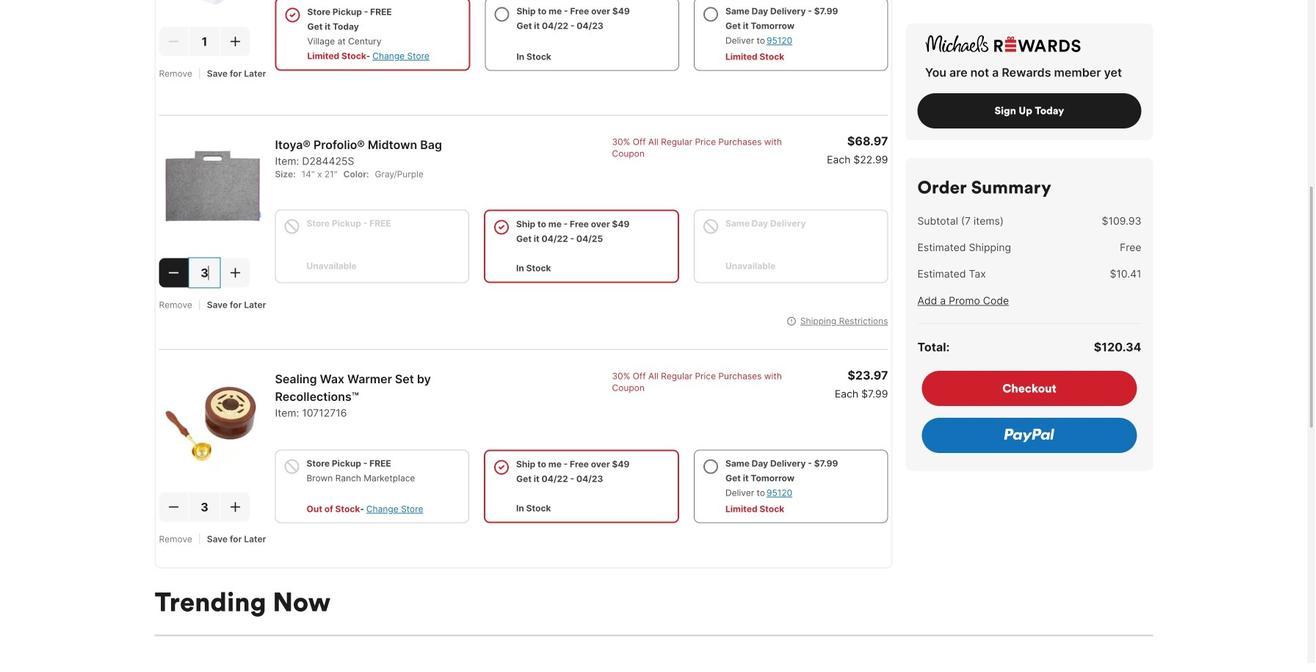 Task type: vqa. For each thing, say whether or not it's contained in the screenshot.
Number Stepper text field
yes



Task type: describe. For each thing, give the bounding box(es) containing it.
26qt. storage bin with lid by simply tidy™ image
[[159, 0, 266, 9]]

number stepper text field for the itoya® profolio® midtown bag image
[[189, 258, 220, 288]]

itoya® profolio® midtown bag image
[[159, 134, 266, 241]]

Number Stepper text field
[[189, 27, 220, 56]]



Task type: locate. For each thing, give the bounding box(es) containing it.
2 number stepper text field from the top
[[189, 493, 220, 522]]

1 number stepper text field from the top
[[189, 258, 220, 288]]

sealing wax warmer set by recollections™ image
[[159, 368, 266, 475]]

Number Stepper text field
[[189, 258, 220, 288], [189, 493, 220, 522]]

mrewards_logo image
[[923, 35, 1085, 52]]

number stepper text field for the sealing wax warmer set by recollections™ image
[[189, 493, 220, 522]]

1 vertical spatial number stepper text field
[[189, 493, 220, 522]]

0 vertical spatial number stepper text field
[[189, 258, 220, 288]]



